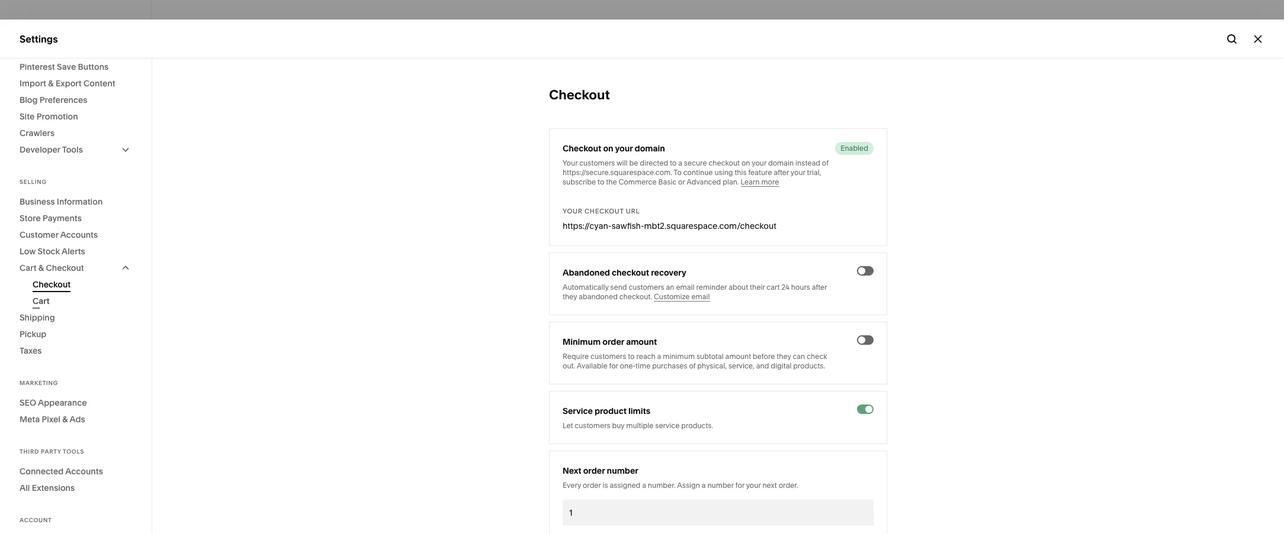 Task type: vqa. For each thing, say whether or not it's contained in the screenshot.
the "Domain*"
no



Task type: describe. For each thing, give the bounding box(es) containing it.
out
[[691, 513, 704, 524]]

stock
[[38, 246, 60, 257]]

customers inside 'minimum order amount require customers to reach a minimum subtotal amount before they can check out. available for one-time purchases of physical, service, and digital products.'
[[591, 352, 626, 361]]

store
[[20, 213, 41, 224]]

blog
[[20, 95, 38, 105]]

settings inside settings link
[[20, 402, 57, 414]]

guided
[[472, 419, 504, 431]]

of inside your customers will be directed to a secure checkout on your domain instead of https://secure.squarespace.com. to continue using this feature after your trial, subscribe to the commerce basic or advanced plan.
[[822, 159, 829, 168]]

asset
[[20, 381, 45, 392]]

your
[[563, 207, 583, 216]]

0 horizontal spatial domain
[[635, 143, 665, 154]]

after inside your customers will be directed to a secure checkout on your domain instead of https://secure.squarespace.com. to continue using this feature after your trial, subscribe to the commerce basic or advanced plan.
[[774, 168, 789, 177]]

products link
[[26, 112, 138, 132]]

invoice
[[975, 219, 1008, 231]]

0 vertical spatial for
[[918, 201, 931, 208]]

1 horizontal spatial on
[[603, 143, 614, 154]]

cart for cart
[[33, 296, 50, 307]]

business
[[20, 197, 55, 207]]

connected accounts all extensions
[[20, 467, 103, 494]]

customer accounts link
[[20, 227, 132, 243]]

to inside 'minimum order amount require customers to reach a minimum subtotal amount before they can check out. available for one-time purchases of physical, service, and digital products.'
[[628, 352, 635, 361]]

digital
[[771, 362, 792, 371]]

low stock alerts link
[[20, 243, 132, 260]]

project management
[[877, 277, 969, 286]]

product
[[595, 406, 627, 417]]

products
[[26, 117, 62, 127]]

or inside your customers will be directed to a secure checkout on your domain instead of https://secure.squarespace.com. to continue using this feature after your trial, subscribe to the commerce basic or advanced plan.
[[678, 178, 685, 187]]

party
[[41, 449, 61, 456]]

1 settings from the top
[[20, 33, 58, 45]]

all
[[20, 483, 30, 494]]

require
[[563, 352, 589, 361]]

to
[[674, 168, 682, 177]]

on inside your customers will be directed to a secure checkout on your domain instead of https://secure.squarespace.com. to continue using this feature after your trial, subscribe to the commerce basic or advanced plan.
[[742, 159, 750, 168]]

or inside scheduling sell live, scheduled services, coaching appointments or classes
[[1074, 419, 1083, 431]]

cart for cart & checkout
[[20, 263, 36, 274]]

teach
[[594, 419, 619, 431]]

of inside create a guided series of lessons to teach a skill or educate on a topic
[[535, 419, 544, 431]]

third
[[20, 449, 39, 456]]

to up to on the top right
[[670, 159, 677, 168]]

and inside the manage projects and invoice clients manage the details needed to deliver a professional service experience.
[[956, 219, 973, 231]]

about
[[729, 283, 748, 292]]

and inside 'minimum order amount require customers to reach a minimum subtotal amount before they can check out. available for one-time purchases of physical, service, and digital products.'
[[756, 362, 769, 371]]

to inside the manage projects and invoice clients manage the details needed to deliver a professional service experience.
[[1002, 236, 1011, 248]]

developer tools link
[[20, 142, 132, 158]]

coaching
[[965, 419, 1007, 431]]

sawfish-
[[612, 221, 644, 232]]

orders link
[[26, 132, 138, 152]]

1 vertical spatial site.
[[734, 513, 750, 524]]

basic
[[659, 178, 677, 187]]

trial
[[495, 513, 510, 524]]

ends
[[512, 513, 531, 524]]

accounts inside business information store payments customer accounts low stock alerts
[[60, 230, 98, 241]]

pinterest save buttons link
[[20, 59, 132, 75]]

order.
[[779, 482, 798, 491]]

continue
[[683, 168, 713, 177]]

Placeholder text number field
[[563, 501, 874, 527]]

cart link
[[33, 293, 132, 310]]

every
[[563, 482, 581, 491]]

1 manage from the top
[[877, 219, 914, 231]]

your up feature
[[752, 159, 767, 168]]

all extensions link
[[20, 480, 132, 497]]

robinson
[[66, 462, 98, 471]]

learn more
[[741, 178, 779, 187]]

your right out
[[715, 513, 732, 524]]

professional
[[1054, 236, 1109, 248]]

number.
[[648, 482, 676, 491]]

developer tools button
[[20, 142, 132, 158]]

of inside 'minimum order amount require customers to reach a minimum subtotal amount before they can check out. available for one-time purchases of physical, service, and digital products.'
[[689, 362, 696, 371]]

a left number.
[[642, 482, 646, 491]]

be
[[629, 159, 638, 168]]

business information link
[[20, 194, 132, 210]]

their
[[750, 283, 765, 292]]

service
[[563, 406, 593, 417]]

subscribe button
[[877, 143, 919, 164]]

ads
[[70, 415, 85, 425]]

selling link
[[20, 94, 132, 108]]

& for pinterest
[[48, 78, 54, 89]]

tools for developer tools
[[62, 145, 83, 155]]

customize email link
[[654, 293, 710, 302]]

using
[[715, 168, 733, 177]]

email inside automatically send customers an email reminder about their cart 24 hours after they abandoned checkout.
[[676, 283, 695, 292]]

checkout inside 'link'
[[33, 280, 71, 290]]

your inside next order number every order is assigned a number. assign a number for your next order.
[[746, 482, 761, 491]]

check
[[807, 352, 827, 361]]

secure
[[684, 159, 707, 168]]

on inside create a guided series of lessons to teach a skill or educate on a topic
[[432, 432, 444, 444]]

service,
[[729, 362, 755, 371]]

experience.
[[912, 249, 965, 261]]

your up 'will'
[[615, 143, 633, 154]]

store payments link
[[20, 210, 132, 227]]

automatically
[[563, 283, 609, 292]]

developer tools
[[20, 145, 83, 155]]

management
[[913, 277, 969, 286]]

checkout inside your customers will be directed to a secure checkout on your domain instead of https://secure.squarespace.com. to continue using this feature after your trial, subscribe to the commerce basic or advanced plan.
[[709, 159, 740, 168]]

recovery
[[651, 268, 686, 278]]

your right publish
[[1058, 121, 1078, 133]]

& for seo
[[62, 415, 68, 425]]

content
[[84, 78, 115, 89]]

accounts inside connected accounts all extensions
[[65, 467, 103, 478]]

2 vertical spatial order
[[583, 482, 601, 491]]

1 vertical spatial amount
[[725, 352, 751, 361]]

sell
[[835, 419, 852, 431]]

subscribe inside your customers will be directed to a secure checkout on your domain instead of https://secure.squarespace.com. to continue using this feature after your trial, subscribe to the commerce basic or advanced plan.
[[563, 178, 596, 187]]

your down instead
[[791, 168, 806, 177]]

account
[[20, 518, 52, 524]]

products. inside service product limits let customers buy multiple service products.
[[681, 422, 713, 431]]

order for minimum
[[603, 337, 624, 348]]

after inside automatically send customers an email reminder about their cart 24 hours after they abandoned checkout.
[[812, 283, 827, 292]]

to inside create a guided series of lessons to teach a skill or educate on a topic
[[583, 419, 592, 431]]

meta pixel & ads link
[[20, 412, 132, 428]]

contacts link
[[20, 238, 132, 252]]

order for next
[[583, 466, 605, 477]]

learn
[[741, 178, 760, 187]]

is
[[603, 482, 608, 491]]

customers inside your customers will be directed to a secure checkout on your domain instead of https://secure.squarespace.com. to continue using this feature after your trial, subscribe to the commerce basic or advanced plan.
[[580, 159, 615, 168]]

discounts
[[26, 157, 65, 168]]

greg robinson robinsongreg175@gmail.com
[[47, 462, 144, 480]]

export
[[56, 78, 82, 89]]

limits
[[629, 406, 651, 417]]

1 vertical spatial number
[[708, 482, 734, 491]]

buttons
[[78, 62, 109, 72]]

2 manage from the top
[[877, 236, 914, 248]]

in
[[533, 513, 540, 524]]

to down the https://secure.squarespace.com.
[[598, 178, 605, 187]]

create
[[432, 419, 462, 431]]



Task type: locate. For each thing, give the bounding box(es) containing it.
instead
[[796, 159, 820, 168]]

next
[[563, 466, 582, 477]]

send
[[610, 283, 627, 292]]

to left get
[[630, 513, 638, 524]]

service right multiple
[[655, 422, 680, 431]]

accounts up all extensions link
[[65, 467, 103, 478]]

your left trial
[[476, 513, 493, 524]]

after up more in the right top of the page
[[774, 168, 789, 177]]

scheduling up live,
[[835, 403, 887, 415]]

deliver
[[1013, 236, 1044, 248]]

and down before
[[756, 362, 769, 371]]

service up project
[[877, 249, 910, 261]]

url
[[626, 207, 640, 216]]

topic
[[453, 432, 476, 444]]

to up one-
[[628, 352, 635, 361]]

0 horizontal spatial after
[[774, 168, 789, 177]]

amount up service,
[[725, 352, 751, 361]]

& inside the seo appearance meta pixel & ads
[[62, 415, 68, 425]]

1 vertical spatial tools
[[55, 197, 75, 208]]

1 vertical spatial marketing
[[20, 380, 58, 387]]

cart & checkout button
[[20, 260, 132, 277]]

they
[[563, 293, 577, 302], [777, 352, 791, 361]]

learn more link
[[741, 178, 779, 187]]

0 vertical spatial marketing
[[20, 217, 66, 229]]

1 vertical spatial domain
[[768, 159, 794, 168]]

cart & checkout link
[[20, 260, 132, 277]]

2 vertical spatial &
[[62, 415, 68, 425]]

details
[[933, 236, 963, 248]]

selling tools link
[[26, 193, 138, 213]]

customers up checkout.
[[629, 283, 665, 292]]

save
[[57, 62, 76, 72]]

24
[[782, 283, 790, 292]]

cart inside dropdown button
[[20, 263, 36, 274]]

to left deliver
[[1002, 236, 1011, 248]]

1 horizontal spatial for
[[736, 482, 745, 491]]

0 vertical spatial order
[[603, 337, 624, 348]]

shipping pickup taxes
[[20, 313, 55, 357]]

cart
[[767, 283, 780, 292]]

they inside automatically send customers an email reminder about their cart 24 hours after they abandoned checkout.
[[563, 293, 577, 302]]

1 horizontal spatial the
[[655, 513, 667, 524]]

0 vertical spatial scheduling
[[20, 281, 71, 293]]

order left is
[[583, 482, 601, 491]]

mbt2.squarespace.com/checkout
[[644, 221, 777, 232]]

products. inside 'minimum order amount require customers to reach a minimum subtotal amount before they can check out. available for one-time purchases of physical, service, and digital products.'
[[793, 362, 825, 371]]

invoicing link
[[26, 172, 138, 193]]

robinsongreg175@gmail.com
[[47, 471, 144, 480]]

scheduling inside scheduling sell live, scheduled services, coaching appointments or classes
[[835, 403, 887, 415]]

they down 'automatically'
[[563, 293, 577, 302]]

& left ads at the left
[[62, 415, 68, 425]]

for left next
[[736, 482, 745, 491]]

crawlers
[[20, 128, 55, 139]]

customers down service
[[575, 422, 611, 431]]

tools down crawlers link
[[62, 145, 83, 155]]

0 vertical spatial tools
[[62, 145, 83, 155]]

0 vertical spatial products.
[[793, 362, 825, 371]]

seo
[[20, 398, 36, 409]]

products.
[[793, 362, 825, 371], [681, 422, 713, 431]]

1 horizontal spatial &
[[48, 78, 54, 89]]

developer
[[20, 145, 60, 155]]

0 horizontal spatial your
[[476, 513, 493, 524]]

number up assigned
[[607, 466, 639, 477]]

email up customize email at the right bottom
[[676, 283, 695, 292]]

a inside 'minimum order amount require customers to reach a minimum subtotal amount before they can check out. available for one-time purchases of physical, service, and digital products.'
[[657, 352, 661, 361]]

& left export
[[48, 78, 54, 89]]

checkout.
[[620, 293, 652, 302]]

0 vertical spatial email
[[676, 283, 695, 292]]

1 horizontal spatial after
[[812, 283, 827, 292]]

tools inside dropdown button
[[62, 145, 83, 155]]

settings
[[20, 33, 58, 45], [20, 402, 57, 414]]

a up to on the top right
[[678, 159, 682, 168]]

settings up the pinterest
[[20, 33, 58, 45]]

this
[[735, 168, 747, 177]]

minimum
[[563, 337, 601, 348]]

0 vertical spatial on
[[603, 143, 614, 154]]

0 vertical spatial subscribe
[[965, 121, 1009, 133]]

the up experience.
[[916, 236, 931, 248]]

1 horizontal spatial site.
[[1080, 121, 1098, 133]]

domain
[[635, 143, 665, 154], [768, 159, 794, 168]]

1 horizontal spatial and
[[956, 219, 973, 231]]

scheduling down 'cart & checkout' in the left of the page
[[20, 281, 71, 293]]

email down "reminder" at the right bottom of the page
[[692, 293, 710, 302]]

1 horizontal spatial products.
[[793, 362, 825, 371]]

customers inside service product limits let customers buy multiple service products.
[[575, 422, 611, 431]]

checkout
[[549, 87, 610, 103], [563, 143, 602, 154], [46, 263, 84, 274], [33, 280, 71, 290]]

subscribe right ready,
[[965, 121, 1009, 133]]

0 vertical spatial after
[[774, 168, 789, 177]]

0 horizontal spatial number
[[607, 466, 639, 477]]

0 horizontal spatial scheduling
[[20, 281, 71, 293]]

abandoned
[[579, 293, 618, 302]]

on up this
[[742, 159, 750, 168]]

checkout inside dropdown button
[[46, 263, 84, 274]]

they up digital
[[777, 352, 791, 361]]

products. down the check at the bottom right of the page
[[793, 362, 825, 371]]

abandoned
[[563, 268, 610, 278]]

customers
[[580, 159, 615, 168], [629, 283, 665, 292], [591, 352, 626, 361], [575, 422, 611, 431]]

of right out
[[706, 513, 713, 524]]

2 vertical spatial for
[[736, 482, 745, 491]]

settings link
[[20, 401, 132, 416]]

on down "create"
[[432, 432, 444, 444]]

checkout link
[[33, 277, 132, 293]]

1 vertical spatial scheduling
[[835, 403, 887, 415]]

& inside pinterest save buttons import & export content blog preferences site promotion crawlers
[[48, 78, 54, 89]]

0 horizontal spatial subscribe
[[563, 178, 596, 187]]

for inside next order number every order is assigned a number. assign a number for your next order.
[[736, 482, 745, 491]]

0 vertical spatial settings
[[20, 33, 58, 45]]

tools up payments
[[55, 197, 75, 208]]

2 marketing from the top
[[20, 380, 58, 387]]

projects
[[916, 219, 954, 231]]

0 vertical spatial service
[[877, 249, 910, 261]]

scheduling for scheduling
[[20, 281, 71, 293]]

marketing inside marketing link
[[20, 217, 66, 229]]

a right assign
[[702, 482, 706, 491]]

publish
[[1023, 121, 1056, 133]]

to down service
[[583, 419, 592, 431]]

tools up robinson
[[63, 449, 84, 456]]

they for amount
[[777, 352, 791, 361]]

discounts link
[[26, 152, 138, 172]]

now
[[611, 513, 628, 524]]

https://secure.squarespace.com.
[[563, 168, 672, 177]]

1 horizontal spatial subscribe
[[965, 121, 1009, 133]]

2 horizontal spatial the
[[916, 236, 931, 248]]

analytics link
[[20, 259, 132, 273]]

0 horizontal spatial the
[[606, 178, 617, 187]]

domain up "directed"
[[635, 143, 665, 154]]

accounts up the low stock alerts link
[[60, 230, 98, 241]]

0 horizontal spatial amount
[[626, 337, 657, 348]]

customers down checkout on your domain
[[580, 159, 615, 168]]

your for your customers will be directed to a secure checkout on your domain instead of https://secure.squarespace.com. to continue using this feature after your trial, subscribe to the commerce basic or advanced plan.
[[563, 159, 578, 168]]

or
[[678, 178, 685, 187], [648, 419, 657, 431], [1074, 419, 1083, 431]]

physical,
[[698, 362, 727, 371]]

domain inside your customers will be directed to a secure checkout on your domain instead of https://secure.squarespace.com. to continue using this feature after your trial, subscribe to the commerce basic or advanced plan.
[[768, 159, 794, 168]]

or inside create a guided series of lessons to teach a skill or educate on a topic
[[648, 419, 657, 431]]

2 vertical spatial on
[[432, 432, 444, 444]]

scheduled
[[874, 419, 921, 431]]

service inside the manage projects and invoice clients manage the details needed to deliver a professional service experience.
[[877, 249, 910, 261]]

1 vertical spatial service
[[655, 422, 680, 431]]

products. up next order number every order is assigned a number. assign a number for your next order.
[[681, 422, 713, 431]]

customer
[[20, 230, 58, 241]]

cart & checkout
[[20, 263, 84, 274]]

settings up the meta
[[20, 402, 57, 414]]

subscribe up your at left
[[563, 178, 596, 187]]

and up details
[[956, 219, 973, 231]]

your inside your customers will be directed to a secure checkout on your domain instead of https://secure.squarespace.com. to continue using this feature after your trial, subscribe to the commerce basic or advanced plan.
[[563, 159, 578, 168]]

1 vertical spatial &
[[38, 263, 44, 274]]

a down "create"
[[446, 432, 451, 444]]

or down to on the top right
[[678, 178, 685, 187]]

lessons
[[546, 419, 580, 431]]

clients
[[1010, 219, 1040, 231]]

services,
[[924, 419, 963, 431]]

analytics
[[20, 259, 61, 271]]

2 settings from the top
[[20, 402, 57, 414]]

the inside your customers will be directed to a secure checkout on your domain instead of https://secure.squarespace.com. to continue using this feature after your trial, subscribe to the commerce basic or advanced plan.
[[606, 178, 617, 187]]

2 horizontal spatial &
[[62, 415, 68, 425]]

accounts
[[60, 230, 98, 241], [65, 467, 103, 478]]

1 vertical spatial manage
[[877, 236, 914, 248]]

1 horizontal spatial scheduling
[[835, 403, 887, 415]]

selling tools
[[26, 197, 75, 208]]

connected accounts link
[[20, 464, 132, 480]]

the right get
[[655, 513, 667, 524]]

a inside your customers will be directed to a secure checkout on your domain instead of https://secure.squarespace.com. to continue using this feature after your trial, subscribe to the commerce basic or advanced plan.
[[678, 159, 682, 168]]

of right series
[[535, 419, 544, 431]]

1 vertical spatial your
[[476, 513, 493, 524]]

2 vertical spatial tools
[[63, 449, 84, 456]]

of down minimum
[[689, 362, 696, 371]]

extensions
[[32, 483, 75, 494]]

1 vertical spatial on
[[742, 159, 750, 168]]

1 vertical spatial checkout
[[612, 268, 649, 278]]

of right instead
[[822, 159, 829, 168]]

0 vertical spatial number
[[607, 466, 639, 477]]

0 horizontal spatial site.
[[734, 513, 750, 524]]

1 vertical spatial order
[[583, 466, 605, 477]]

None checkbox
[[858, 268, 866, 275], [866, 406, 873, 414], [858, 268, 866, 275], [866, 406, 873, 414]]

& inside dropdown button
[[38, 263, 44, 274]]

1 vertical spatial products.
[[681, 422, 713, 431]]

1 marketing from the top
[[20, 217, 66, 229]]

0 vertical spatial the
[[606, 178, 617, 187]]

1 horizontal spatial service
[[877, 249, 910, 261]]

your left next
[[746, 482, 761, 491]]

1 vertical spatial accounts
[[65, 467, 103, 478]]

for inside 'minimum order amount require customers to reach a minimum subtotal amount before they can check out. available for one-time purchases of physical, service, and digital products.'
[[609, 362, 618, 371]]

for left one-
[[609, 362, 618, 371]]

0 vertical spatial manage
[[877, 219, 914, 231]]

0 horizontal spatial products.
[[681, 422, 713, 431]]

order up one-
[[603, 337, 624, 348]]

1 horizontal spatial they
[[777, 352, 791, 361]]

marketing up customer
[[20, 217, 66, 229]]

site. right publish
[[1080, 121, 1098, 133]]

customers up available
[[591, 352, 626, 361]]

checkout up "send"
[[612, 268, 649, 278]]

0 horizontal spatial and
[[756, 362, 769, 371]]

your
[[1058, 121, 1078, 133], [615, 143, 633, 154], [752, 159, 767, 168], [791, 168, 806, 177], [746, 482, 761, 491], [715, 513, 732, 524]]

appointments
[[1009, 419, 1072, 431]]

your
[[563, 159, 578, 168], [476, 513, 493, 524]]

website link
[[20, 73, 132, 87]]

the inside the manage projects and invoice clients manage the details needed to deliver a professional service experience.
[[916, 236, 931, 248]]

0 horizontal spatial &
[[38, 263, 44, 274]]

1 vertical spatial the
[[916, 236, 931, 248]]

a up topic at the bottom of page
[[464, 419, 470, 431]]

after right hours
[[812, 283, 827, 292]]

a inside the manage projects and invoice clients manage the details needed to deliver a professional service experience.
[[1046, 236, 1051, 248]]

1 horizontal spatial your
[[563, 159, 578, 168]]

0 horizontal spatial checkout
[[612, 268, 649, 278]]

0 horizontal spatial or
[[648, 419, 657, 431]]

0 vertical spatial and
[[956, 219, 973, 231]]

0 vertical spatial amount
[[626, 337, 657, 348]]

cart down low
[[20, 263, 36, 274]]

low
[[20, 246, 36, 257]]

seo appearance link
[[20, 395, 132, 412]]

taxes
[[20, 346, 42, 357]]

amount up reach
[[626, 337, 657, 348]]

a left the skill
[[621, 419, 627, 431]]

1 horizontal spatial domain
[[768, 159, 794, 168]]

live,
[[854, 419, 872, 431]]

0 horizontal spatial for
[[609, 362, 618, 371]]

project
[[877, 277, 911, 286]]

tools for selling tools
[[55, 197, 75, 208]]

directed
[[640, 159, 668, 168]]

blog preferences link
[[20, 92, 132, 108]]

1 horizontal spatial checkout
[[709, 159, 740, 168]]

marketing up seo
[[20, 380, 58, 387]]

for left you
[[918, 201, 931, 208]]

the down the https://secure.squarespace.com.
[[606, 178, 617, 187]]

scheduling for scheduling sell live, scheduled services, coaching appointments or classes
[[835, 403, 887, 415]]

service inside service product limits let customers buy multiple service products.
[[655, 422, 680, 431]]

they inside 'minimum order amount require customers to reach a minimum subtotal amount before they can check out. available for one-time purchases of physical, service, and digital products.'
[[777, 352, 791, 361]]

1 vertical spatial after
[[812, 283, 827, 292]]

after
[[774, 168, 789, 177], [812, 283, 827, 292]]

connected
[[20, 467, 64, 478]]

1 vertical spatial email
[[692, 293, 710, 302]]

customize
[[654, 293, 690, 302]]

0 horizontal spatial they
[[563, 293, 577, 302]]

domain up more in the right top of the page
[[768, 159, 794, 168]]

for
[[918, 201, 931, 208], [609, 362, 618, 371], [736, 482, 745, 491]]

None checkbox
[[858, 337, 866, 344]]

feature
[[749, 168, 772, 177]]

customers inside automatically send customers an email reminder about their cart 24 hours after they abandoned checkout.
[[629, 283, 665, 292]]

website
[[20, 73, 56, 85]]

cart up shipping
[[33, 296, 50, 307]]

on up the https://secure.squarespace.com.
[[603, 143, 614, 154]]

taxes link
[[20, 343, 132, 360]]

1 horizontal spatial number
[[708, 482, 734, 491]]

2 horizontal spatial or
[[1074, 419, 1083, 431]]

1 horizontal spatial or
[[678, 178, 685, 187]]

0 vertical spatial cart
[[20, 263, 36, 274]]

0 vertical spatial they
[[563, 293, 577, 302]]

1 vertical spatial and
[[756, 362, 769, 371]]

0 vertical spatial your
[[563, 159, 578, 168]]

1 vertical spatial cart
[[33, 296, 50, 307]]

days.
[[552, 513, 573, 524]]

site. right out
[[734, 513, 750, 524]]

subscribe
[[965, 121, 1009, 133], [563, 178, 596, 187]]

0 vertical spatial &
[[48, 78, 54, 89]]

2 horizontal spatial for
[[918, 201, 931, 208]]

suggested for you
[[877, 201, 946, 208]]

0 vertical spatial accounts
[[60, 230, 98, 241]]

orders
[[26, 137, 54, 148]]

a right deliver
[[1046, 236, 1051, 248]]

or right appointments
[[1074, 419, 1083, 431]]

series
[[506, 419, 533, 431]]

number
[[607, 466, 639, 477], [708, 482, 734, 491]]

0 vertical spatial domain
[[635, 143, 665, 154]]

0 horizontal spatial service
[[655, 422, 680, 431]]

order up is
[[583, 466, 605, 477]]

1 vertical spatial for
[[609, 362, 618, 371]]

2 horizontal spatial on
[[742, 159, 750, 168]]

reminder
[[696, 283, 727, 292]]

they for customers
[[563, 293, 577, 302]]

purchases
[[652, 362, 688, 371]]

1 vertical spatial they
[[777, 352, 791, 361]]

checkout up using
[[709, 159, 740, 168]]

to left publish
[[1012, 121, 1021, 133]]

0 vertical spatial site.
[[1080, 121, 1098, 133]]

asset library
[[20, 381, 79, 392]]

or right the skill
[[648, 419, 657, 431]]

suggested
[[877, 201, 916, 208]]

0 horizontal spatial on
[[432, 432, 444, 444]]

your for your trial ends in 14 days. upgrade now to get the most out of your site.
[[476, 513, 493, 524]]

0 vertical spatial checkout
[[709, 159, 740, 168]]

& down stock
[[38, 263, 44, 274]]

hours
[[791, 283, 810, 292]]

1 vertical spatial settings
[[20, 402, 57, 414]]

1 horizontal spatial amount
[[725, 352, 751, 361]]

scheduling inside "link"
[[20, 281, 71, 293]]

a right reach
[[657, 352, 661, 361]]

pinterest
[[20, 62, 55, 72]]

your down checkout on your domain
[[563, 159, 578, 168]]

order inside 'minimum order amount require customers to reach a minimum subtotal amount before they can check out. available for one-time purchases of physical, service, and digital products.'
[[603, 337, 624, 348]]

1 vertical spatial subscribe
[[563, 178, 596, 187]]

and
[[956, 219, 973, 231], [756, 362, 769, 371]]

alerts
[[62, 246, 85, 257]]

number up placeholder text number field at bottom
[[708, 482, 734, 491]]

2 vertical spatial the
[[655, 513, 667, 524]]



